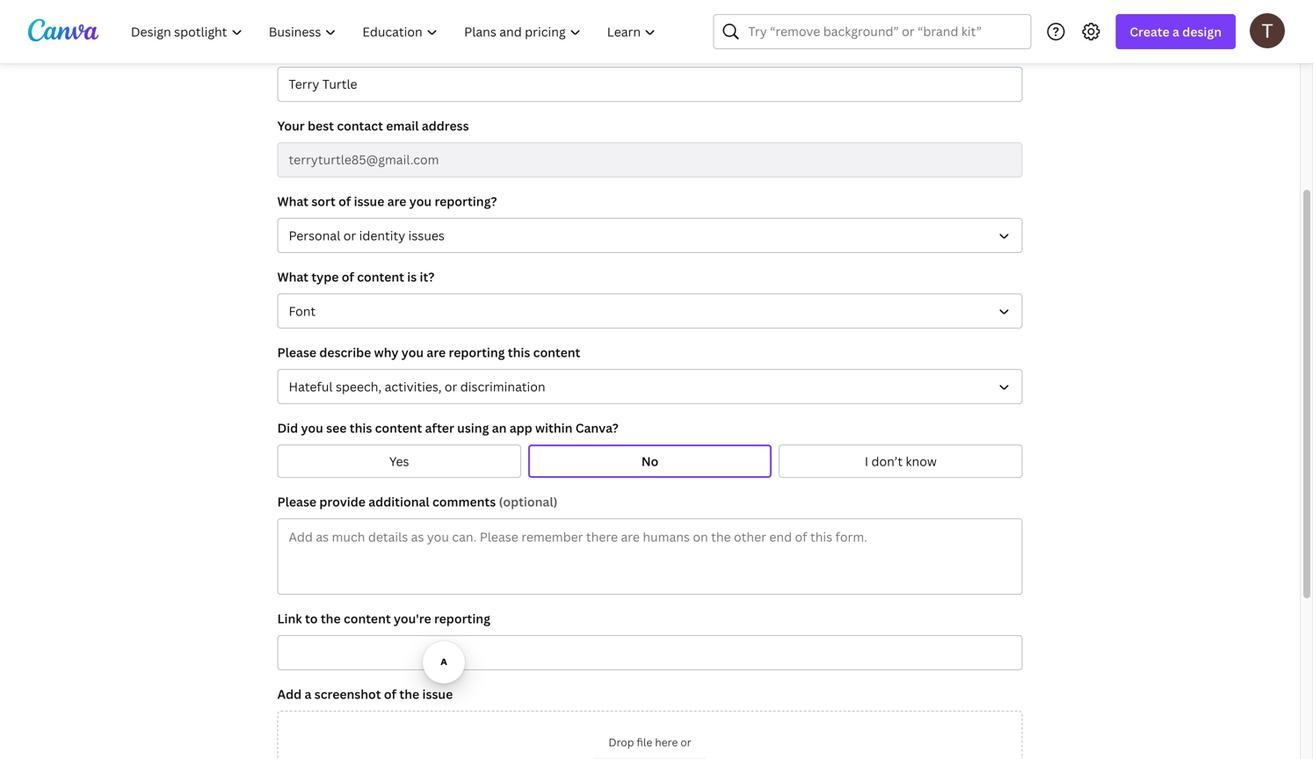 Task type: describe. For each thing, give the bounding box(es) containing it.
content left is
[[357, 269, 404, 285]]

0 vertical spatial or
[[344, 227, 356, 244]]

is
[[407, 269, 417, 285]]

email
[[386, 117, 419, 134]]

(optional)
[[499, 494, 558, 511]]

activities,
[[385, 379, 442, 395]]

please for please describe why you are reporting this content
[[277, 344, 317, 361]]

describe
[[320, 344, 371, 361]]

Please describe why you are reporting this content button
[[277, 369, 1023, 405]]

content up yes button
[[375, 420, 422, 437]]

don't
[[872, 453, 903, 470]]

link
[[277, 611, 302, 628]]

what for what sort of issue are you reporting?
[[277, 193, 309, 210]]

know
[[906, 453, 937, 470]]

0 horizontal spatial the
[[321, 611, 341, 628]]

2 vertical spatial you
[[301, 420, 323, 437]]

best
[[308, 117, 334, 134]]

you're
[[394, 611, 432, 628]]

speech,
[[336, 379, 382, 395]]

hateful speech, activities, or discrimination
[[289, 379, 546, 395]]

what type of content is it?
[[277, 269, 435, 285]]

it?
[[420, 269, 435, 285]]

screenshot
[[315, 686, 381, 703]]

font
[[289, 303, 316, 320]]

What type of content is it? button
[[277, 294, 1023, 329]]

please describe why you are reporting this content
[[277, 344, 581, 361]]

what for what type of content is it?
[[277, 269, 309, 285]]

additional
[[369, 494, 430, 511]]

address
[[422, 117, 469, 134]]

content up discrimination on the left
[[534, 344, 581, 361]]

content left you're
[[344, 611, 391, 628]]

or for drop
[[681, 736, 692, 750]]

please for please provide additional comments (optional)
[[277, 494, 317, 511]]

top level navigation element
[[120, 14, 671, 49]]

here
[[655, 736, 678, 750]]

1 horizontal spatial issue
[[423, 686, 453, 703]]

app
[[510, 420, 533, 437]]

canva?
[[576, 420, 619, 437]]

what sort of issue are you reporting?
[[277, 193, 497, 210]]

drop file here or
[[609, 736, 692, 750]]

why
[[374, 344, 399, 361]]

create
[[1130, 23, 1170, 40]]

your
[[277, 117, 305, 134]]

no
[[642, 453, 659, 470]]

issues
[[409, 227, 445, 244]]

a for add
[[305, 686, 312, 703]]

1 vertical spatial this
[[350, 420, 372, 437]]

after
[[425, 420, 455, 437]]

yes
[[389, 453, 409, 470]]



Task type: locate. For each thing, give the bounding box(es) containing it.
did
[[277, 420, 298, 437]]

1 what from the top
[[277, 193, 309, 210]]

1 please from the top
[[277, 344, 317, 361]]

reporting?
[[435, 193, 497, 210]]

drop
[[609, 736, 635, 750]]

0 horizontal spatial a
[[305, 686, 312, 703]]

please
[[277, 344, 317, 361], [277, 494, 317, 511]]

0 horizontal spatial this
[[350, 420, 372, 437]]

add a screenshot of the issue
[[277, 686, 453, 703]]

0 vertical spatial are
[[388, 193, 407, 210]]

Yes button
[[277, 445, 521, 478]]

1 vertical spatial please
[[277, 494, 317, 511]]

1 vertical spatial a
[[305, 686, 312, 703]]

or
[[344, 227, 356, 244], [445, 379, 458, 395], [681, 736, 692, 750]]

you up issues
[[410, 193, 432, 210]]

I don't know button
[[779, 445, 1023, 478]]

0 vertical spatial the
[[321, 611, 341, 628]]

a left the design
[[1173, 23, 1180, 40]]

identity
[[359, 227, 406, 244]]

please provide additional comments (optional)
[[277, 494, 558, 511]]

reporting up discrimination on the left
[[449, 344, 505, 361]]

reporting for are
[[449, 344, 505, 361]]

1 vertical spatial you
[[402, 344, 424, 361]]

file
[[637, 736, 653, 750]]

see
[[326, 420, 347, 437]]

0 vertical spatial you
[[410, 193, 432, 210]]

the
[[321, 611, 341, 628], [400, 686, 420, 703]]

did you see this content after using an app within canva?
[[277, 420, 619, 437]]

i don't know
[[865, 453, 937, 470]]

this right see
[[350, 420, 372, 437]]

1 horizontal spatial this
[[508, 344, 531, 361]]

of right screenshot
[[384, 686, 397, 703]]

1 horizontal spatial are
[[427, 344, 446, 361]]

Add as much details as you can. Please remember there are humans on the other end of this form. text field
[[278, 520, 1022, 595]]

or right here
[[681, 736, 692, 750]]

reporting
[[449, 344, 505, 361], [434, 611, 491, 628]]

issue
[[354, 193, 385, 210], [423, 686, 453, 703]]

1 vertical spatial the
[[400, 686, 420, 703]]

1 vertical spatial reporting
[[434, 611, 491, 628]]

1 vertical spatial are
[[427, 344, 446, 361]]

what left type
[[277, 269, 309, 285]]

a inside 'dropdown button'
[[1173, 23, 1180, 40]]

what left sort
[[277, 193, 309, 210]]

using
[[457, 420, 489, 437]]

No button
[[528, 445, 772, 478]]

personal or identity issues
[[289, 227, 445, 244]]

0 vertical spatial issue
[[354, 193, 385, 210]]

or for hateful
[[445, 379, 458, 395]]

discrimination
[[461, 379, 546, 395]]

comments
[[433, 494, 496, 511]]

1 vertical spatial of
[[342, 269, 354, 285]]

None text field
[[289, 68, 1012, 101]]

0 horizontal spatial are
[[388, 193, 407, 210]]

sort
[[312, 193, 336, 210]]

you
[[410, 193, 432, 210], [402, 344, 424, 361], [301, 420, 323, 437]]

terry turtle image
[[1251, 13, 1286, 48]]

you right why
[[402, 344, 424, 361]]

type
[[312, 269, 339, 285]]

of right sort
[[339, 193, 351, 210]]

hateful
[[289, 379, 333, 395]]

an
[[492, 420, 507, 437]]

0 horizontal spatial or
[[344, 227, 356, 244]]

this
[[508, 344, 531, 361], [350, 420, 372, 437]]

what
[[277, 193, 309, 210], [277, 269, 309, 285]]

0 vertical spatial what
[[277, 193, 309, 210]]

are up identity
[[388, 193, 407, 210]]

create a design
[[1130, 23, 1222, 40]]

Try "remove background" or "brand kit" search field
[[749, 15, 1021, 48]]

1 horizontal spatial or
[[445, 379, 458, 395]]

1 vertical spatial what
[[277, 269, 309, 285]]

please left provide
[[277, 494, 317, 511]]

your best contact email address
[[277, 117, 469, 134]]

are
[[388, 193, 407, 210], [427, 344, 446, 361]]

1 horizontal spatial a
[[1173, 23, 1180, 40]]

issue down you're
[[423, 686, 453, 703]]

Your best contact email address text field
[[289, 143, 1012, 177]]

2 what from the top
[[277, 269, 309, 285]]

of for content
[[342, 269, 354, 285]]

0 vertical spatial of
[[339, 193, 351, 210]]

or left identity
[[344, 227, 356, 244]]

contact
[[337, 117, 383, 134]]

0 horizontal spatial issue
[[354, 193, 385, 210]]

the right screenshot
[[400, 686, 420, 703]]

Link to the content you're reporting text field
[[289, 637, 1012, 670]]

2 vertical spatial of
[[384, 686, 397, 703]]

reporting right you're
[[434, 611, 491, 628]]

are for issue
[[388, 193, 407, 210]]

are up hateful speech, activities, or discrimination at left
[[427, 344, 446, 361]]

add
[[277, 686, 302, 703]]

of for issue
[[339, 193, 351, 210]]

reporting for you're
[[434, 611, 491, 628]]

1 vertical spatial or
[[445, 379, 458, 395]]

0 vertical spatial please
[[277, 344, 317, 361]]

What sort of issue are you reporting? button
[[277, 218, 1023, 253]]

2 vertical spatial or
[[681, 736, 692, 750]]

you left see
[[301, 420, 323, 437]]

the right to
[[321, 611, 341, 628]]

content
[[357, 269, 404, 285], [534, 344, 581, 361], [375, 420, 422, 437], [344, 611, 391, 628]]

to
[[305, 611, 318, 628]]

please up hateful
[[277, 344, 317, 361]]

1 horizontal spatial the
[[400, 686, 420, 703]]

personal
[[289, 227, 341, 244]]

a for create
[[1173, 23, 1180, 40]]

0 vertical spatial reporting
[[449, 344, 505, 361]]

1 vertical spatial issue
[[423, 686, 453, 703]]

link to the content you're reporting
[[277, 611, 491, 628]]

provide
[[320, 494, 366, 511]]

issue up personal or identity issues
[[354, 193, 385, 210]]

design
[[1183, 23, 1222, 40]]

i
[[865, 453, 869, 470]]

or right activities,
[[445, 379, 458, 395]]

2 horizontal spatial or
[[681, 736, 692, 750]]

this up discrimination on the left
[[508, 344, 531, 361]]

0 vertical spatial this
[[508, 344, 531, 361]]

a right add
[[305, 686, 312, 703]]

of right type
[[342, 269, 354, 285]]

2 please from the top
[[277, 494, 317, 511]]

a
[[1173, 23, 1180, 40], [305, 686, 312, 703]]

0 vertical spatial a
[[1173, 23, 1180, 40]]

of
[[339, 193, 351, 210], [342, 269, 354, 285], [384, 686, 397, 703]]

are for you
[[427, 344, 446, 361]]

within
[[536, 420, 573, 437]]

create a design button
[[1116, 14, 1237, 49]]



Task type: vqa. For each thing, say whether or not it's contained in the screenshot.
topmost the you
yes



